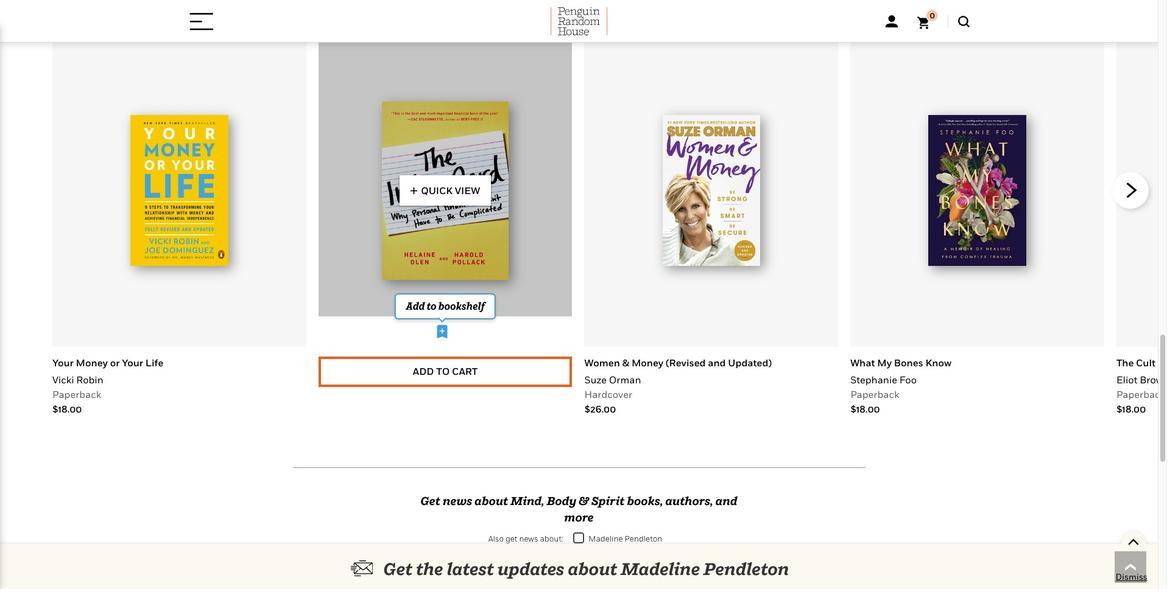 Task type: describe. For each thing, give the bounding box(es) containing it.
book cover image for women & money (revised and updated) suze orman hardcover $26.00
[[663, 116, 760, 266]]

mind,
[[511, 494, 544, 508]]

add
[[406, 300, 425, 312]]

get the latest updates about madeline pendleton
[[384, 559, 789, 579]]

my
[[877, 357, 892, 369]]

sign in image
[[886, 15, 898, 27]]

what
[[851, 357, 875, 369]]

life
[[146, 357, 164, 369]]

shopping cart image
[[917, 10, 938, 29]]

paperback inside the your money or your life vicki robin paperback $18.00
[[52, 388, 101, 401]]

bones
[[894, 357, 923, 369]]

up
[[713, 559, 727, 571]]

$18.00 inside what my bones know stephanie foo paperback $18.00
[[851, 403, 880, 415]]

of
[[1158, 357, 1167, 369]]

quick view
[[421, 185, 480, 197]]

your money or your life vicki robin paperback $18.00
[[52, 357, 164, 415]]

book cover image for what my bones know stephanie foo paperback $18.00
[[929, 116, 1026, 266]]

and inside get news about mind, body & spirit books, authors, and more
[[716, 494, 738, 508]]

1 horizontal spatial about
[[568, 559, 618, 579]]

$26.00
[[585, 403, 616, 415]]

vicki
[[52, 374, 74, 386]]

hardcover
[[585, 388, 632, 401]]

$18.00 inside the cult of eliot brown paperback $18.00
[[1117, 403, 1146, 415]]

get
[[506, 534, 518, 544]]

money inside the your money or your life vicki robin paperback $18.00
[[76, 357, 108, 369]]

(revised
[[666, 357, 706, 369]]

also get news about:
[[488, 534, 563, 544]]

latest
[[447, 559, 494, 579]]

or
[[110, 357, 120, 369]]

the
[[416, 559, 443, 579]]

books,
[[627, 494, 663, 508]]

view
[[455, 185, 480, 197]]

know
[[926, 357, 952, 369]]

1 your from the left
[[52, 357, 74, 369]]

bookshelf
[[438, 300, 485, 312]]

add
[[413, 366, 434, 378]]

sign up button
[[664, 555, 750, 573]]

Enter Email email field
[[408, 555, 664, 573]]

book cover image for your money or your life vicki robin paperback $18.00
[[130, 116, 229, 266]]

get for get the latest updates about madeline pendleton
[[384, 559, 413, 579]]

the cult of eliot brown paperback $18.00
[[1117, 357, 1167, 415]]

1 horizontal spatial pendleton
[[703, 559, 789, 579]]

orman
[[609, 374, 641, 386]]

news inside get news about mind, body & spirit books, authors, and more
[[443, 494, 472, 508]]

add to bookshelf
[[406, 300, 485, 312]]

about inside get news about mind, body & spirit books, authors, and more
[[475, 494, 508, 508]]

cart
[[452, 366, 478, 378]]

updated)
[[728, 357, 772, 369]]

0 vertical spatial pendleton
[[625, 534, 662, 544]]



Task type: vqa. For each thing, say whether or not it's contained in the screenshot.
the Licenses in 'Bluey: Little Library 4-Book Box Set Penguin Young Readers Licenses'
no



Task type: locate. For each thing, give the bounding box(es) containing it.
0 horizontal spatial pendleton
[[625, 534, 662, 544]]

and inside women & money (revised and updated) suze orman hardcover $26.00
[[708, 357, 726, 369]]

women & money (revised and updated) suze orman hardcover $26.00
[[585, 357, 772, 415]]

spirit
[[591, 494, 625, 508]]

and right '(revised'
[[708, 357, 726, 369]]

& inside women & money (revised and updated) suze orman hardcover $26.00
[[622, 357, 629, 369]]

$18.00 down vicki on the left of the page
[[52, 403, 82, 415]]

women
[[585, 357, 620, 369]]

0 vertical spatial about
[[475, 494, 508, 508]]

paperback inside what my bones know stephanie foo paperback $18.00
[[851, 388, 899, 401]]

eliot
[[1117, 374, 1138, 386]]

pendleton
[[625, 534, 662, 544], [703, 559, 789, 579]]

search image
[[958, 16, 970, 27]]

0 horizontal spatial paperback
[[52, 388, 101, 401]]

add to cart
[[413, 366, 478, 378]]

your up vicki on the left of the page
[[52, 357, 74, 369]]

paperback down robin
[[52, 388, 101, 401]]

get
[[421, 494, 440, 508], [384, 559, 413, 579]]

0 vertical spatial madeline
[[589, 534, 623, 544]]

book cover image
[[382, 102, 509, 280], [130, 116, 229, 266], [663, 116, 760, 266], [929, 116, 1026, 266]]

your
[[52, 357, 74, 369], [122, 357, 143, 369]]

penguin random house image
[[551, 7, 608, 35]]

what my bones know stephanie foo paperback $18.00
[[851, 357, 952, 415]]

paperback down 'brown'
[[1117, 388, 1165, 401]]

0 horizontal spatial your
[[52, 357, 74, 369]]

more
[[564, 511, 594, 524]]

dismiss
[[1116, 572, 1148, 582]]

1 vertical spatial madeline
[[621, 559, 700, 579]]

0 horizontal spatial &
[[579, 494, 589, 508]]

0 vertical spatial &
[[622, 357, 629, 369]]

about left mind,
[[475, 494, 508, 508]]

madeline pendleton
[[589, 534, 662, 544]]

authors,
[[665, 494, 713, 508]]

expand/collapse sign up banner image
[[1128, 532, 1140, 551]]

add to cart button
[[318, 357, 572, 387]]

also
[[488, 534, 504, 544]]

0 horizontal spatial get
[[384, 559, 413, 579]]

paperback down "stephanie"
[[851, 388, 899, 401]]

1 vertical spatial pendleton
[[703, 559, 789, 579]]

& up orman
[[622, 357, 629, 369]]

madeline
[[589, 534, 623, 544], [621, 559, 700, 579]]

money up orman
[[632, 357, 664, 369]]

about:
[[540, 534, 563, 544]]

1 paperback from the left
[[52, 388, 101, 401]]

updates
[[498, 559, 565, 579]]

2 horizontal spatial $18.00
[[1117, 403, 1146, 415]]

paperback
[[52, 388, 101, 401], [851, 388, 899, 401], [1117, 388, 1165, 401]]

sign up
[[687, 559, 727, 571]]

1 horizontal spatial $18.00
[[851, 403, 880, 415]]

1 vertical spatial about
[[568, 559, 618, 579]]

1 money from the left
[[76, 357, 108, 369]]

&
[[622, 357, 629, 369], [579, 494, 589, 508]]

1 vertical spatial and
[[716, 494, 738, 508]]

0 vertical spatial get
[[421, 494, 440, 508]]

1 horizontal spatial paperback
[[851, 388, 899, 401]]

foo
[[900, 374, 917, 386]]

1 vertical spatial get
[[384, 559, 413, 579]]

about down madeline pendleton
[[568, 559, 618, 579]]

3 paperback from the left
[[1117, 388, 1165, 401]]

$18.00 down eliot
[[1117, 403, 1146, 415]]

1 horizontal spatial get
[[421, 494, 440, 508]]

paperback inside the cult of eliot brown paperback $18.00
[[1117, 388, 1165, 401]]

1 $18.00 from the left
[[52, 403, 82, 415]]

cult
[[1136, 357, 1156, 369]]

1 horizontal spatial &
[[622, 357, 629, 369]]

get inside get news about mind, body & spirit books, authors, and more
[[421, 494, 440, 508]]

0 vertical spatial and
[[708, 357, 726, 369]]

1 vertical spatial news
[[519, 534, 538, 544]]

$18.00
[[52, 403, 82, 415], [851, 403, 880, 415], [1117, 403, 1146, 415]]

quick
[[421, 185, 453, 197]]

2 paperback from the left
[[851, 388, 899, 401]]

1 horizontal spatial your
[[122, 357, 143, 369]]

& up more
[[579, 494, 589, 508]]

0 horizontal spatial money
[[76, 357, 108, 369]]

0 horizontal spatial about
[[475, 494, 508, 508]]

& inside get news about mind, body & spirit books, authors, and more
[[579, 494, 589, 508]]

madeline down more
[[589, 534, 623, 544]]

$18.00 inside the your money or your life vicki robin paperback $18.00
[[52, 403, 82, 415]]

stephanie
[[851, 374, 897, 386]]

the
[[1117, 357, 1134, 369]]

brown
[[1140, 374, 1167, 386]]

1 horizontal spatial news
[[519, 534, 538, 544]]

money inside women & money (revised and updated) suze orman hardcover $26.00
[[632, 357, 664, 369]]

0 horizontal spatial $18.00
[[52, 403, 82, 415]]

2 $18.00 from the left
[[851, 403, 880, 415]]

2 money from the left
[[632, 357, 664, 369]]

your right the or on the left bottom of the page
[[122, 357, 143, 369]]

$18.00 down "stephanie"
[[851, 403, 880, 415]]

money
[[76, 357, 108, 369], [632, 357, 664, 369]]

2 your from the left
[[122, 357, 143, 369]]

1 horizontal spatial money
[[632, 357, 664, 369]]

sign
[[687, 559, 711, 571]]

news
[[443, 494, 472, 508], [519, 534, 538, 544]]

to
[[427, 300, 436, 312]]

suze
[[585, 374, 607, 386]]

and
[[708, 357, 726, 369], [716, 494, 738, 508]]

and right authors,
[[716, 494, 738, 508]]

1 vertical spatial &
[[579, 494, 589, 508]]

robin
[[76, 374, 103, 386]]

about
[[475, 494, 508, 508], [568, 559, 618, 579]]

3 $18.00 from the left
[[1117, 403, 1146, 415]]

madeline down madeline pendleton
[[621, 559, 700, 579]]

0 vertical spatial news
[[443, 494, 472, 508]]

0 horizontal spatial news
[[443, 494, 472, 508]]

money up robin
[[76, 357, 108, 369]]

get for get news about mind, body & spirit books, authors, and more
[[421, 494, 440, 508]]

body
[[547, 494, 577, 508]]

get news about mind, body & spirit books, authors, and more
[[421, 494, 738, 524]]

to
[[436, 366, 450, 378]]

2 horizontal spatial paperback
[[1117, 388, 1165, 401]]

dismiss link
[[1116, 571, 1148, 584]]



